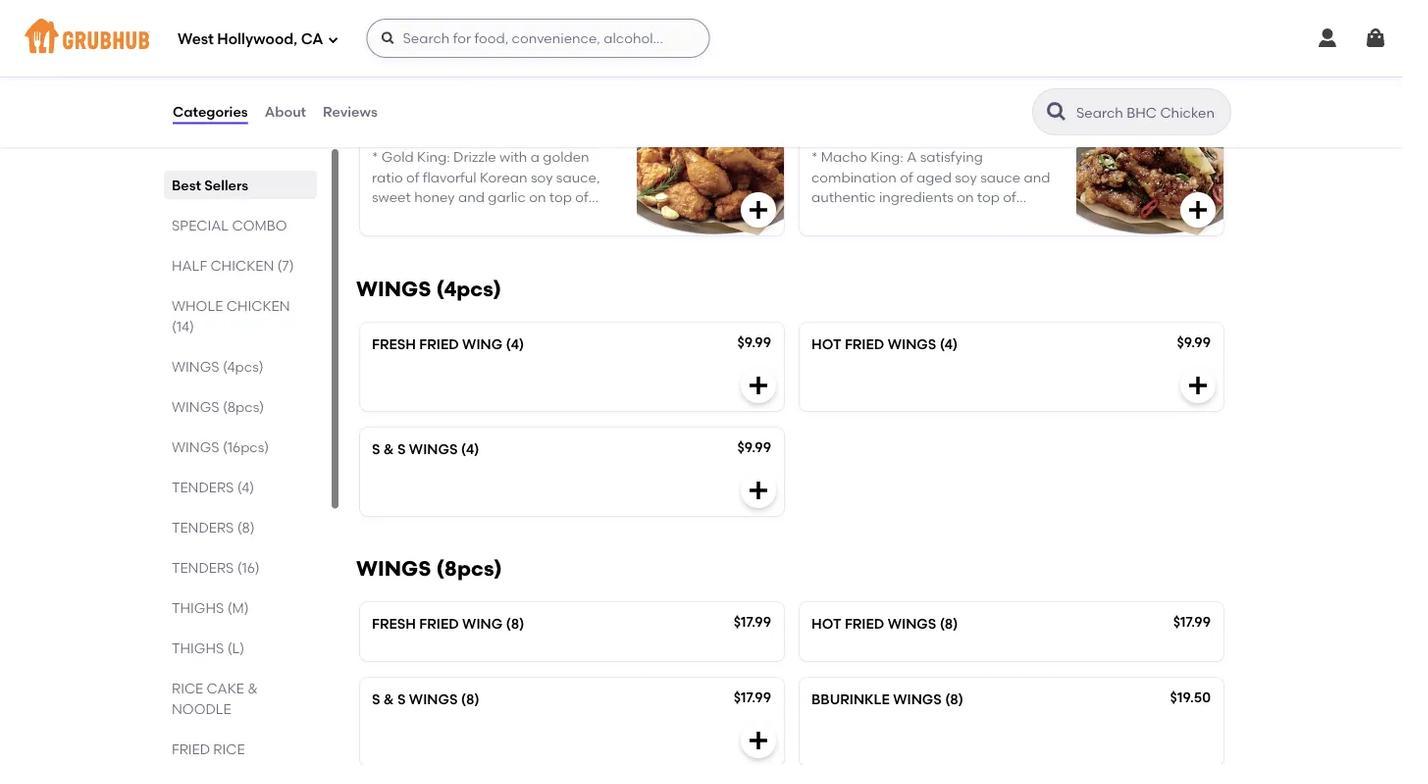 Task type: vqa. For each thing, say whether or not it's contained in the screenshot.
food to the left
no



Task type: describe. For each thing, give the bounding box(es) containing it.
cake
[[207, 680, 244, 697]]

1 vertical spatial sweet
[[522, 24, 563, 41]]

fried inside * gold king: drizzle with a golden ratio of flavorful korean soy sauce, sweet honey and garlic on top of crispy fried chicken
[[415, 209, 445, 225]]

classic
[[482, 5, 530, 21]]

wings (16pcs)
[[172, 439, 269, 455]]

wing for (8)
[[462, 616, 503, 632]]

rice cake & noodle
[[172, 680, 258, 717]]

* bburinkle: crispy fried chicken, topped with bhc signature korean cheese seasoning. a hometown favorite!
[[812, 5, 1038, 81]]

0 horizontal spatial sweet
[[382, 5, 422, 21]]

favorite!
[[812, 64, 866, 81]]

0 vertical spatial (4pcs)
[[436, 277, 502, 302]]

gold
[[382, 149, 414, 165]]

flavorful
[[423, 169, 477, 185]]

bhc inside * sweet & spicy: classic korean fried chicken coated in bhc sweet & spicy sauce.
[[493, 24, 519, 41]]

west
[[178, 31, 214, 48]]

drizzle
[[453, 149, 496, 165]]

best sellers
[[172, 177, 248, 193]]

* sweet & spicy: classic korean fried chicken coated in bhc sweet & spicy sauce. button
[[360, 0, 784, 91]]

(8) inside tab
[[237, 519, 255, 536]]

crispy
[[890, 5, 932, 21]]

fresh fried wing (4)
[[372, 336, 524, 353]]

half chicken (7)
[[172, 257, 294, 274]]

signature
[[924, 24, 987, 41]]

hot for hot fried wings (8)
[[812, 616, 842, 632]]

soy inside * macho king: a satisfying combination of aged soy sauce and authentic ingredients on top of crispy fried chicken
[[955, 169, 977, 185]]

categories
[[173, 103, 248, 120]]

bburinkle:
[[821, 5, 886, 21]]

special
[[172, 217, 229, 234]]

tenders (8)
[[172, 519, 255, 536]]

$17.99 for fresh fried wing (8)
[[734, 614, 771, 630]]

on inside * macho king: a satisfying combination of aged soy sauce and authentic ingredients on top of crispy fried chicken
[[957, 189, 974, 205]]

a inside * bburinkle: crispy fried chicken, topped with bhc signature korean cheese seasoning. a hometown favorite!
[[937, 44, 947, 61]]

about button
[[264, 77, 307, 147]]

top inside * gold king: drizzle with a golden ratio of flavorful korean soy sauce, sweet honey and garlic on top of crispy fried chicken
[[549, 189, 572, 205]]

s & s wings (8)
[[372, 691, 480, 708]]

& inside rice cake & noodle
[[248, 680, 258, 697]]

(m)
[[227, 600, 249, 616]]

(l)
[[227, 640, 245, 657]]

* macho king: a satisfying combination of aged soy sauce and authentic ingredients on top of crispy fried chicken
[[812, 149, 1051, 225]]

about
[[265, 103, 306, 120]]

crispy inside * macho king: a satisfying combination of aged soy sauce and authentic ingredients on top of crispy fried chicken
[[812, 209, 851, 225]]

* gold king: drizzle with a golden ratio of flavorful korean soy sauce, sweet honey and garlic on top of crispy fried chicken button
[[360, 108, 784, 235]]

rice cake & noodle tab
[[172, 678, 309, 719]]

* gold king: drizzle with a golden ratio of flavorful korean soy sauce, sweet honey and garlic on top of crispy fried chicken
[[372, 149, 600, 225]]

ca
[[301, 31, 323, 48]]

korean inside * gold king: drizzle with a golden ratio of flavorful korean soy sauce, sweet honey and garlic on top of crispy fried chicken
[[480, 169, 528, 185]]

authentic
[[812, 189, 876, 205]]

wings (8pcs) inside tab
[[172, 398, 264, 415]]

thighs for thighs (m)
[[172, 600, 224, 616]]

satisfying
[[920, 149, 983, 165]]

a
[[531, 149, 540, 165]]

fried inside 'tab'
[[172, 741, 210, 758]]

tenders (16) tab
[[172, 557, 309, 578]]

rice inside rice cake & noodle
[[172, 680, 203, 697]]

in
[[478, 24, 490, 41]]

tenders (16)
[[172, 559, 260, 576]]

$17.99 for hot fried wings (8)
[[1173, 614, 1211, 630]]

fried inside * macho king: a satisfying combination of aged soy sauce and authentic ingredients on top of crispy fried chicken
[[854, 209, 884, 225]]

topped
[[812, 24, 861, 41]]

$17.99 for s & s wings (8)
[[734, 689, 771, 706]]

aged
[[917, 169, 952, 185]]

top inside * macho king: a satisfying combination of aged soy sauce and authentic ingredients on top of crispy fried chicken
[[977, 189, 1000, 205]]

half chicken (7) tab
[[172, 255, 309, 276]]

1 vertical spatial (8pcs)
[[436, 556, 502, 581]]

fried inside * sweet & spicy: classic korean fried chicken coated in bhc sweet & spicy sauce.
[[584, 5, 614, 21]]

chicken for half
[[210, 257, 274, 274]]

hot for hot fried wings (4)
[[812, 336, 842, 353]]

whole s & s (14) image
[[637, 0, 784, 91]]

chicken,
[[969, 5, 1024, 21]]

(16)
[[237, 559, 260, 576]]

whole gold king (14) image
[[637, 108, 784, 235]]

soy inside * gold king: drizzle with a golden ratio of flavorful korean soy sauce, sweet honey and garlic on top of crispy fried chicken
[[531, 169, 553, 185]]

sauce
[[981, 169, 1021, 185]]

best
[[172, 177, 201, 193]]

* for * bburinkle: crispy fried chicken, topped with bhc signature korean cheese seasoning. a hometown favorite!
[[812, 5, 818, 21]]

thighs (m) tab
[[172, 598, 309, 618]]

of up ingredients
[[900, 169, 913, 185]]

fresh fried wing (8)
[[372, 616, 524, 632]]

wings (8pcs) tab
[[172, 396, 309, 417]]

crispy inside * gold king: drizzle with a golden ratio of flavorful korean soy sauce, sweet honey and garlic on top of crispy fried chicken
[[372, 209, 411, 225]]

fried for fresh fried wing (4)
[[419, 336, 459, 353]]

tenders (4)
[[172, 479, 254, 496]]

$35.99
[[1169, 121, 1212, 138]]

search icon image
[[1045, 100, 1069, 124]]

hometown
[[950, 44, 1022, 61]]

tenders (8) tab
[[172, 517, 309, 538]]

combo
[[232, 217, 287, 234]]

$9.99 for s & s wings (4)
[[737, 439, 771, 456]]

ingredients
[[879, 189, 954, 205]]

whole chicken (14)
[[172, 297, 290, 335]]

hot fried wings (4)
[[812, 336, 958, 353]]

thighs (l) tab
[[172, 638, 309, 659]]

(4pcs) inside wings (4pcs) tab
[[223, 358, 264, 375]]

(7)
[[277, 257, 294, 274]]

garlic
[[488, 189, 526, 205]]

ratio
[[372, 169, 403, 185]]

(14)
[[172, 318, 194, 335]]

honey
[[414, 189, 455, 205]]

thighs for thighs (l)
[[172, 640, 224, 657]]

(8pcs) inside tab
[[223, 398, 264, 415]]

cheese
[[812, 44, 859, 61]]

$19.50
[[1170, 689, 1211, 706]]

chicken inside * macho king: a satisfying combination of aged soy sauce and authentic ingredients on top of crispy fried chicken
[[888, 209, 939, 225]]

fried for fresh fried wing (8)
[[419, 616, 459, 632]]



Task type: locate. For each thing, give the bounding box(es) containing it.
* for * gold king: drizzle with a golden ratio of flavorful korean soy sauce, sweet honey and garlic on top of crispy fried chicken
[[372, 149, 378, 165]]

reviews button
[[322, 77, 379, 147]]

coated
[[427, 24, 475, 41]]

Search for food, convenience, alcohol... search field
[[367, 19, 710, 58]]

(4) inside tab
[[237, 479, 254, 496]]

spicy:
[[439, 5, 479, 21]]

1 on from the left
[[529, 189, 546, 205]]

thighs (l)
[[172, 640, 245, 657]]

half
[[172, 257, 207, 274]]

macho
[[821, 149, 867, 165]]

on right garlic
[[529, 189, 546, 205]]

1 horizontal spatial wings (4pcs)
[[356, 277, 502, 302]]

sauce,
[[556, 169, 600, 185]]

rice inside 'tab'
[[213, 741, 245, 758]]

fried
[[584, 5, 614, 21], [935, 5, 965, 21], [415, 209, 445, 225], [854, 209, 884, 225]]

hot
[[812, 336, 842, 353], [812, 616, 842, 632]]

0 horizontal spatial korean
[[480, 169, 528, 185]]

0 horizontal spatial crispy
[[372, 209, 411, 225]]

* inside * sweet & spicy: classic korean fried chicken coated in bhc sweet & spicy sauce.
[[372, 5, 378, 21]]

of down sauce,
[[575, 189, 589, 205]]

fresh for fresh fried wing (4)
[[372, 336, 416, 353]]

0 vertical spatial wings (4pcs)
[[356, 277, 502, 302]]

0 horizontal spatial chicken
[[372, 24, 424, 41]]

1 vertical spatial and
[[458, 189, 485, 205]]

chicken down special combo tab on the top left of page
[[210, 257, 274, 274]]

thighs (m)
[[172, 600, 249, 616]]

crispy
[[372, 209, 411, 225], [812, 209, 851, 225]]

with left a in the top of the page
[[499, 149, 527, 165]]

on
[[529, 189, 546, 205], [957, 189, 974, 205]]

1 horizontal spatial chicken
[[448, 209, 500, 225]]

0 vertical spatial wing
[[462, 336, 503, 353]]

top down sauce,
[[549, 189, 572, 205]]

special combo tab
[[172, 215, 309, 236]]

with up seasoning.
[[864, 24, 892, 41]]

korean up spicy
[[533, 5, 581, 21]]

1 bhc from the left
[[493, 24, 519, 41]]

fresh
[[372, 336, 416, 353], [372, 616, 416, 632]]

fried for hot fried wings (4)
[[845, 336, 885, 353]]

0 horizontal spatial wings (8pcs)
[[172, 398, 264, 415]]

0 vertical spatial thighs
[[172, 600, 224, 616]]

1 top from the left
[[549, 189, 572, 205]]

wings (4pcs) inside tab
[[172, 358, 264, 375]]

bhc
[[493, 24, 519, 41], [895, 24, 921, 41]]

2 tenders from the top
[[172, 519, 234, 536]]

(4pcs)
[[436, 277, 502, 302], [223, 358, 264, 375]]

1 vertical spatial fresh
[[372, 616, 416, 632]]

1 vertical spatial (4pcs)
[[223, 358, 264, 375]]

wings (4pcs) up wings (8pcs) tab
[[172, 358, 264, 375]]

hollywood,
[[217, 31, 297, 48]]

thighs left (m)
[[172, 600, 224, 616]]

fried up spicy
[[584, 5, 614, 21]]

tenders for tenders (8)
[[172, 519, 234, 536]]

1 vertical spatial wing
[[462, 616, 503, 632]]

with inside * bburinkle: crispy fried chicken, topped with bhc signature korean cheese seasoning. a hometown favorite!
[[864, 24, 892, 41]]

korean inside * sweet & spicy: classic korean fried chicken coated in bhc sweet & spicy sauce.
[[533, 5, 581, 21]]

* sweet & spicy: classic korean fried chicken coated in bhc sweet & spicy sauce.
[[372, 5, 616, 61]]

* bburinkle: crispy fried chicken, topped with bhc signature korean cheese seasoning. a hometown favorite! button
[[800, 0, 1224, 91]]

$17.99
[[734, 614, 771, 630], [1173, 614, 1211, 630], [734, 689, 771, 706]]

and right the 'sauce'
[[1024, 169, 1051, 185]]

s & s wings (4)
[[372, 441, 479, 458]]

2 hot from the top
[[812, 616, 842, 632]]

fried inside * bburinkle: crispy fried chicken, topped with bhc signature korean cheese seasoning. a hometown favorite!
[[935, 5, 965, 21]]

* inside * gold king: drizzle with a golden ratio of flavorful korean soy sauce, sweet honey and garlic on top of crispy fried chicken
[[372, 149, 378, 165]]

1 vertical spatial tenders
[[172, 519, 234, 536]]

king: up combination
[[871, 149, 904, 165]]

2 bhc from the left
[[895, 24, 921, 41]]

0 vertical spatial sweet
[[382, 5, 422, 21]]

reviews
[[323, 103, 378, 120]]

bburinkle
[[812, 691, 890, 708]]

with
[[864, 24, 892, 41], [499, 149, 527, 165]]

chicken inside * gold king: drizzle with a golden ratio of flavorful korean soy sauce, sweet honey and garlic on top of crispy fried chicken
[[448, 209, 500, 225]]

sellers
[[204, 177, 248, 193]]

$9.99 for fresh fried wing (4)
[[737, 334, 771, 351]]

wings (8pcs) up wings (16pcs)
[[172, 398, 264, 415]]

chicken for whole
[[226, 297, 290, 314]]

king: for drizzle
[[417, 149, 450, 165]]

whole chicken (14) tab
[[172, 295, 309, 337]]

(16pcs)
[[223, 439, 269, 455]]

1 horizontal spatial king:
[[871, 149, 904, 165]]

3 tenders from the top
[[172, 559, 234, 576]]

bhc down classic on the left of page
[[493, 24, 519, 41]]

1 crispy from the left
[[372, 209, 411, 225]]

with inside * gold king: drizzle with a golden ratio of flavorful korean soy sauce, sweet honey and garlic on top of crispy fried chicken
[[499, 149, 527, 165]]

soy down a in the top of the page
[[531, 169, 553, 185]]

wing for (4)
[[462, 336, 503, 353]]

fried down honey
[[415, 209, 445, 225]]

Search BHC Chicken search field
[[1075, 103, 1225, 122]]

1 horizontal spatial with
[[864, 24, 892, 41]]

a down signature at the top right of page
[[937, 44, 947, 61]]

fried up signature at the top right of page
[[935, 5, 965, 21]]

1 vertical spatial thighs
[[172, 640, 224, 657]]

1 fresh from the top
[[372, 336, 416, 353]]

1 horizontal spatial on
[[957, 189, 974, 205]]

0 horizontal spatial with
[[499, 149, 527, 165]]

tenders inside tenders (16) tab
[[172, 559, 234, 576]]

1 horizontal spatial (8pcs)
[[436, 556, 502, 581]]

soy
[[531, 169, 553, 185], [955, 169, 977, 185]]

0 horizontal spatial king:
[[417, 149, 450, 165]]

1 king: from the left
[[417, 149, 450, 165]]

1 wing from the top
[[462, 336, 503, 353]]

&
[[426, 5, 436, 21], [566, 24, 577, 41], [384, 441, 394, 458], [248, 680, 258, 697], [384, 691, 394, 708]]

* left gold
[[372, 149, 378, 165]]

2 soy from the left
[[955, 169, 977, 185]]

and inside * macho king: a satisfying combination of aged soy sauce and authentic ingredients on top of crispy fried chicken
[[1024, 169, 1051, 185]]

spicy
[[580, 24, 616, 41]]

2 king: from the left
[[871, 149, 904, 165]]

0 horizontal spatial a
[[907, 149, 917, 165]]

* up sauce.
[[372, 5, 378, 21]]

0 horizontal spatial (8pcs)
[[223, 398, 264, 415]]

fresh for fresh fried wing (8)
[[372, 616, 416, 632]]

(4pcs) up wings (8pcs) tab
[[223, 358, 264, 375]]

hot fried wings (8)
[[812, 616, 958, 632]]

1 vertical spatial chicken
[[226, 297, 290, 314]]

2 fresh from the top
[[372, 616, 416, 632]]

soy down satisfying
[[955, 169, 977, 185]]

0 horizontal spatial top
[[549, 189, 572, 205]]

1 horizontal spatial top
[[977, 189, 1000, 205]]

categories button
[[172, 77, 249, 147]]

1 hot from the top
[[812, 336, 842, 353]]

a up aged
[[907, 149, 917, 165]]

2 thighs from the top
[[172, 640, 224, 657]]

2 top from the left
[[977, 189, 1000, 205]]

chicken down ingredients
[[888, 209, 939, 225]]

golden
[[543, 149, 589, 165]]

chicken up sauce.
[[372, 24, 424, 41]]

0 horizontal spatial wings (4pcs)
[[172, 358, 264, 375]]

top
[[549, 189, 572, 205], [977, 189, 1000, 205]]

wings (4pcs)
[[356, 277, 502, 302], [172, 358, 264, 375]]

wings (4pcs) up fresh fried wing (4)
[[356, 277, 502, 302]]

rice up noodle
[[172, 680, 203, 697]]

fried rice tab
[[172, 739, 309, 760]]

whole
[[172, 297, 223, 314]]

0 vertical spatial wings (8pcs)
[[172, 398, 264, 415]]

and down the flavorful
[[458, 189, 485, 205]]

0 horizontal spatial on
[[529, 189, 546, 205]]

2 vertical spatial korean
[[480, 169, 528, 185]]

and
[[1024, 169, 1051, 185], [458, 189, 485, 205]]

on down satisfying
[[957, 189, 974, 205]]

tenders inside tenders (8) tab
[[172, 519, 234, 536]]

0 horizontal spatial soy
[[531, 169, 553, 185]]

svg image
[[1364, 26, 1388, 50], [327, 34, 339, 46], [1186, 374, 1210, 397], [747, 729, 770, 753]]

1 horizontal spatial crispy
[[812, 209, 851, 225]]

best sellers tab
[[172, 175, 309, 195]]

noodle
[[172, 701, 231, 717]]

tenders up thighs (m)
[[172, 559, 234, 576]]

a inside * macho king: a satisfying combination of aged soy sauce and authentic ingredients on top of crispy fried chicken
[[907, 149, 917, 165]]

1 horizontal spatial soy
[[955, 169, 977, 185]]

tenders
[[172, 479, 234, 496], [172, 519, 234, 536], [172, 559, 234, 576]]

crispy down authentic
[[812, 209, 851, 225]]

wings (8pcs) up fresh fried wing (8)
[[356, 556, 502, 581]]

2 crispy from the left
[[812, 209, 851, 225]]

wings (16pcs) tab
[[172, 437, 309, 457]]

1 horizontal spatial korean
[[533, 5, 581, 21]]

bhc down crispy
[[895, 24, 921, 41]]

bburinkle wings (8)
[[812, 691, 964, 708]]

korean down chicken,
[[990, 24, 1038, 41]]

king: for a
[[871, 149, 904, 165]]

of down the 'sauce'
[[1003, 189, 1016, 205]]

1 horizontal spatial sweet
[[522, 24, 563, 41]]

top down the 'sauce'
[[977, 189, 1000, 205]]

of
[[406, 169, 420, 185], [900, 169, 913, 185], [575, 189, 589, 205], [1003, 189, 1016, 205]]

0 vertical spatial fresh
[[372, 336, 416, 353]]

(8pcs) up fresh fried wing (8)
[[436, 556, 502, 581]]

tenders (4) tab
[[172, 477, 309, 498]]

combination
[[812, 169, 897, 185]]

1 vertical spatial wings (8pcs)
[[356, 556, 502, 581]]

1 vertical spatial with
[[499, 149, 527, 165]]

whole bburinkle (14) image
[[1077, 0, 1224, 91]]

0 vertical spatial with
[[864, 24, 892, 41]]

wings
[[356, 277, 431, 302], [888, 336, 937, 353], [172, 358, 219, 375], [172, 398, 219, 415], [172, 439, 219, 455], [409, 441, 458, 458], [356, 556, 431, 581], [888, 616, 937, 632], [409, 691, 458, 708], [893, 691, 942, 708]]

rice down noodle
[[213, 741, 245, 758]]

* inside * macho king: a satisfying combination of aged soy sauce and authentic ingredients on top of crispy fried chicken
[[812, 149, 818, 165]]

sweet up sauce.
[[382, 5, 422, 21]]

0 vertical spatial rice
[[172, 680, 203, 697]]

wings (8pcs)
[[172, 398, 264, 415], [356, 556, 502, 581]]

0 horizontal spatial rice
[[172, 680, 203, 697]]

2 on from the left
[[957, 189, 974, 205]]

* left macho
[[812, 149, 818, 165]]

1 horizontal spatial (4pcs)
[[436, 277, 502, 302]]

chicken
[[210, 257, 274, 274], [226, 297, 290, 314]]

on inside * gold king: drizzle with a golden ratio of flavorful korean soy sauce, sweet honey and garlic on top of crispy fried chicken
[[529, 189, 546, 205]]

1 tenders from the top
[[172, 479, 234, 496]]

tenders up tenders (8)
[[172, 479, 234, 496]]

2 wing from the top
[[462, 616, 503, 632]]

0 vertical spatial korean
[[533, 5, 581, 21]]

1 horizontal spatial bhc
[[895, 24, 921, 41]]

tenders down "tenders (4)"
[[172, 519, 234, 536]]

sweet down classic on the left of page
[[522, 24, 563, 41]]

chicken down garlic
[[448, 209, 500, 225]]

2 vertical spatial tenders
[[172, 559, 234, 576]]

1 horizontal spatial rice
[[213, 741, 245, 758]]

fried
[[419, 336, 459, 353], [845, 336, 885, 353], [419, 616, 459, 632], [845, 616, 885, 632], [172, 741, 210, 758]]

chicken inside whole chicken (14)
[[226, 297, 290, 314]]

(8pcs)
[[223, 398, 264, 415], [436, 556, 502, 581]]

tenders inside tenders (4) tab
[[172, 479, 234, 496]]

chicken down half chicken (7) tab
[[226, 297, 290, 314]]

seasoning.
[[863, 44, 934, 61]]

0 vertical spatial (8pcs)
[[223, 398, 264, 415]]

2 horizontal spatial chicken
[[888, 209, 939, 225]]

0 horizontal spatial bhc
[[493, 24, 519, 41]]

main navigation navigation
[[0, 0, 1403, 77]]

korean inside * bburinkle: crispy fried chicken, topped with bhc signature korean cheese seasoning. a hometown favorite!
[[990, 24, 1038, 41]]

* for * sweet & spicy: classic korean fried chicken coated in bhc sweet & spicy sauce.
[[372, 5, 378, 21]]

tenders for tenders (16)
[[172, 559, 234, 576]]

1 horizontal spatial and
[[1024, 169, 1051, 185]]

0 vertical spatial and
[[1024, 169, 1051, 185]]

(8pcs) up (16pcs)
[[223, 398, 264, 415]]

wing
[[462, 336, 503, 353], [462, 616, 503, 632]]

king: inside * gold king: drizzle with a golden ratio of flavorful korean soy sauce, sweet honey and garlic on top of crispy fried chicken
[[417, 149, 450, 165]]

(4pcs) up fresh fried wing (4)
[[436, 277, 502, 302]]

sauce.
[[372, 44, 416, 61]]

* up topped
[[812, 5, 818, 21]]

fried down authentic
[[854, 209, 884, 225]]

1 vertical spatial hot
[[812, 616, 842, 632]]

whole matcho king (14) image
[[1077, 108, 1224, 235]]

* for * macho king: a satisfying combination of aged soy sauce and authentic ingredients on top of crispy fried chicken
[[812, 149, 818, 165]]

king: up the flavorful
[[417, 149, 450, 165]]

thighs left (l)
[[172, 640, 224, 657]]

1 thighs from the top
[[172, 600, 224, 616]]

0 vertical spatial a
[[937, 44, 947, 61]]

sweet
[[372, 189, 411, 205]]

bhc inside * bburinkle: crispy fried chicken, topped with bhc signature korean cheese seasoning. a hometown favorite!
[[895, 24, 921, 41]]

0 horizontal spatial and
[[458, 189, 485, 205]]

chicken inside * sweet & spicy: classic korean fried chicken coated in bhc sweet & spicy sauce.
[[372, 24, 424, 41]]

fried rice
[[172, 741, 245, 758]]

of down gold
[[406, 169, 420, 185]]

(4)
[[506, 336, 524, 353], [940, 336, 958, 353], [461, 441, 479, 458], [237, 479, 254, 496]]

2 horizontal spatial korean
[[990, 24, 1038, 41]]

wings (4pcs) tab
[[172, 356, 309, 377]]

korean up garlic
[[480, 169, 528, 185]]

chicken
[[372, 24, 424, 41], [448, 209, 500, 225], [888, 209, 939, 225]]

* inside * bburinkle: crispy fried chicken, topped with bhc signature korean cheese seasoning. a hometown favorite!
[[812, 5, 818, 21]]

1 horizontal spatial wings (8pcs)
[[356, 556, 502, 581]]

0 vertical spatial chicken
[[210, 257, 274, 274]]

king:
[[417, 149, 450, 165], [871, 149, 904, 165]]

(8)
[[237, 519, 255, 536], [506, 616, 524, 632], [940, 616, 958, 632], [461, 691, 480, 708], [945, 691, 964, 708]]

$9.99 for hot fried wings (4)
[[1177, 334, 1211, 351]]

tenders for tenders (4)
[[172, 479, 234, 496]]

special combo
[[172, 217, 287, 234]]

fried for hot fried wings (8)
[[845, 616, 885, 632]]

svg image
[[1316, 26, 1340, 50], [380, 30, 396, 46], [747, 54, 770, 77], [747, 198, 770, 222], [1186, 198, 1210, 222], [747, 374, 770, 397], [747, 479, 770, 502]]

*
[[372, 5, 378, 21], [812, 5, 818, 21], [372, 149, 378, 165], [812, 149, 818, 165]]

a
[[937, 44, 947, 61], [907, 149, 917, 165]]

1 vertical spatial a
[[907, 149, 917, 165]]

king: inside * macho king: a satisfying combination of aged soy sauce and authentic ingredients on top of crispy fried chicken
[[871, 149, 904, 165]]

1 vertical spatial rice
[[213, 741, 245, 758]]

0 vertical spatial tenders
[[172, 479, 234, 496]]

1 soy from the left
[[531, 169, 553, 185]]

1 horizontal spatial a
[[937, 44, 947, 61]]

and inside * gold king: drizzle with a golden ratio of flavorful korean soy sauce, sweet honey and garlic on top of crispy fried chicken
[[458, 189, 485, 205]]

1 vertical spatial wings (4pcs)
[[172, 358, 264, 375]]

west hollywood, ca
[[178, 31, 323, 48]]

1 vertical spatial korean
[[990, 24, 1038, 41]]

crispy down 'sweet'
[[372, 209, 411, 225]]

0 horizontal spatial (4pcs)
[[223, 358, 264, 375]]

0 vertical spatial hot
[[812, 336, 842, 353]]



